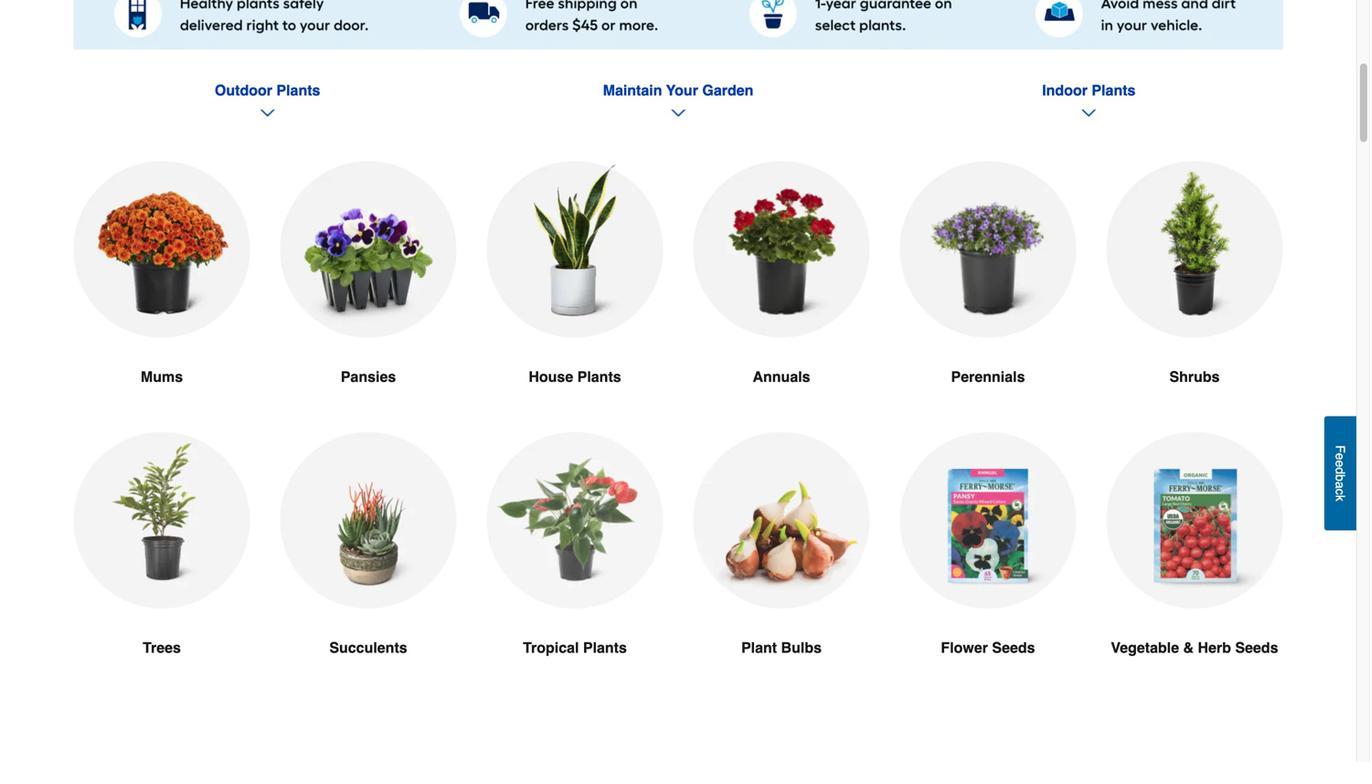 Task type: describe. For each thing, give the bounding box(es) containing it.
a packet of tomato seeds. image
[[1107, 432, 1284, 609]]

a
[[1334, 482, 1348, 489]]

trees link
[[73, 432, 251, 703]]

house
[[529, 369, 574, 386]]

plant bulbs link
[[693, 432, 871, 703]]

outdoor plants link
[[215, 82, 320, 99]]

flower seeds
[[941, 640, 1036, 657]]

c
[[1334, 489, 1348, 495]]

maintain your garden
[[603, 82, 754, 99]]

your
[[666, 82, 699, 99]]

f e e d b a c k
[[1334, 445, 1348, 502]]

maintain your garden link
[[603, 82, 754, 99]]

1 seeds from the left
[[993, 640, 1036, 657]]

a red flowering tropical plant in a black grower's pot. image
[[487, 432, 664, 609]]

b
[[1334, 475, 1348, 482]]

flower seeds link
[[900, 432, 1077, 703]]

a potted orange mum. image
[[73, 161, 251, 338]]

a green japanese magnolia tree in a black grower's pot. image
[[73, 432, 251, 609]]

succulents
[[330, 640, 408, 657]]

tropical
[[523, 640, 579, 657]]

plants for outdoor plants
[[277, 82, 320, 99]]

vegetable & herb seeds
[[1111, 640, 1279, 657]]

mums
[[141, 369, 183, 386]]

a down arrow icon. image for maintain
[[488, 109, 869, 117]]

&
[[1184, 640, 1194, 657]]

succulents link
[[280, 432, 457, 703]]

plants for indoor plants
[[1092, 82, 1136, 99]]

a down arrow icon. image for outdoor
[[77, 109, 458, 117]]

a green snake plant displayed in a white pot. image
[[487, 161, 664, 338]]

maintain
[[603, 82, 663, 99]]

a green shrub in a black grower's pot. image
[[1107, 161, 1284, 338]]

bulbs
[[781, 640, 822, 657]]

vegetable
[[1111, 640, 1180, 657]]

f
[[1334, 445, 1348, 453]]

perennials
[[952, 369, 1026, 386]]

tropical plants
[[523, 640, 627, 657]]

2 e from the top
[[1334, 460, 1348, 467]]



Task type: locate. For each thing, give the bounding box(es) containing it.
flower
[[941, 640, 989, 657]]

1 horizontal spatial a down arrow icon. image
[[488, 109, 869, 117]]

indoor
[[1043, 82, 1088, 99]]

a down arrow icon. image down outdoor plants on the left of page
[[77, 109, 458, 117]]

trees
[[143, 640, 181, 657]]

0 horizontal spatial a down arrow icon. image
[[77, 109, 458, 117]]

2 seeds from the left
[[1236, 640, 1279, 657]]

3 a down arrow icon. image from the left
[[899, 109, 1280, 117]]

house plants
[[529, 369, 622, 386]]

garden
[[703, 82, 754, 99]]

red geraniums in a black grower's pot. image
[[693, 161, 871, 338]]

purple flox displayed in a black grower's pot. image
[[900, 161, 1077, 338]]

an assortment of succulents displayed in a tan ceramic planter. image
[[280, 432, 457, 609]]

plants for house plants
[[578, 369, 622, 386]]

a packet of pansy seeds. image
[[900, 432, 1077, 609]]

outdoor plants
[[215, 82, 320, 99]]

seeds right flower
[[993, 640, 1036, 657]]

f e e d b a c k button
[[1325, 416, 1357, 531]]

pansies link
[[280, 161, 457, 432]]

a down arrow icon. image down indoor plants at the right of page
[[899, 109, 1280, 117]]

a down arrow icon. image
[[77, 109, 458, 117], [488, 109, 869, 117], [899, 109, 1280, 117]]

a down arrow icon. image for indoor
[[899, 109, 1280, 117]]

2 horizontal spatial a down arrow icon. image
[[899, 109, 1280, 117]]

d
[[1334, 467, 1348, 475]]

e up d
[[1334, 453, 1348, 460]]

plants right house
[[578, 369, 622, 386]]

1 a down arrow icon. image from the left
[[77, 109, 458, 117]]

a down arrow icon. image down maintain your garden link
[[488, 109, 869, 117]]

let lowe's bring the garden to you. image
[[73, 0, 1284, 50]]

mums link
[[73, 161, 251, 432]]

perennials link
[[900, 161, 1077, 432]]

herb
[[1198, 640, 1232, 657]]

e up the b at the right bottom of the page
[[1334, 460, 1348, 467]]

plants for tropical plants
[[583, 640, 627, 657]]

plant
[[742, 640, 777, 657]]

tropical plants link
[[487, 432, 664, 703]]

0 horizontal spatial seeds
[[993, 640, 1036, 657]]

shrubs link
[[1107, 161, 1284, 432]]

plants inside house plants 'link'
[[578, 369, 622, 386]]

outdoor
[[215, 82, 273, 99]]

a pile of plant bulbs with green sprouts. image
[[693, 432, 871, 609]]

plants
[[277, 82, 320, 99], [1092, 82, 1136, 99], [578, 369, 622, 386], [583, 640, 627, 657]]

house plants link
[[487, 161, 664, 432]]

annuals link
[[693, 161, 871, 432]]

1 horizontal spatial seeds
[[1236, 640, 1279, 657]]

seeds right herb
[[1236, 640, 1279, 657]]

pansies
[[341, 369, 396, 386]]

vegetable & herb seeds link
[[1107, 432, 1284, 703]]

seeds
[[993, 640, 1036, 657], [1236, 640, 1279, 657]]

plants inside tropical plants link
[[583, 640, 627, 657]]

k
[[1334, 495, 1348, 502]]

indoor plants link
[[1043, 82, 1136, 99]]

indoor plants
[[1043, 82, 1136, 99]]

a potted purple and yellow pansy. image
[[280, 161, 457, 338]]

plants right tropical
[[583, 640, 627, 657]]

plant bulbs
[[742, 640, 822, 657]]

plants right indoor at the top right of the page
[[1092, 82, 1136, 99]]

annuals
[[753, 369, 811, 386]]

1 e from the top
[[1334, 453, 1348, 460]]

2 a down arrow icon. image from the left
[[488, 109, 869, 117]]

shrubs
[[1170, 369, 1220, 386]]

plants right outdoor
[[277, 82, 320, 99]]

e
[[1334, 453, 1348, 460], [1334, 460, 1348, 467]]



Task type: vqa. For each thing, say whether or not it's contained in the screenshot.
a pile of plant bulbs with green sprouts. image
yes



